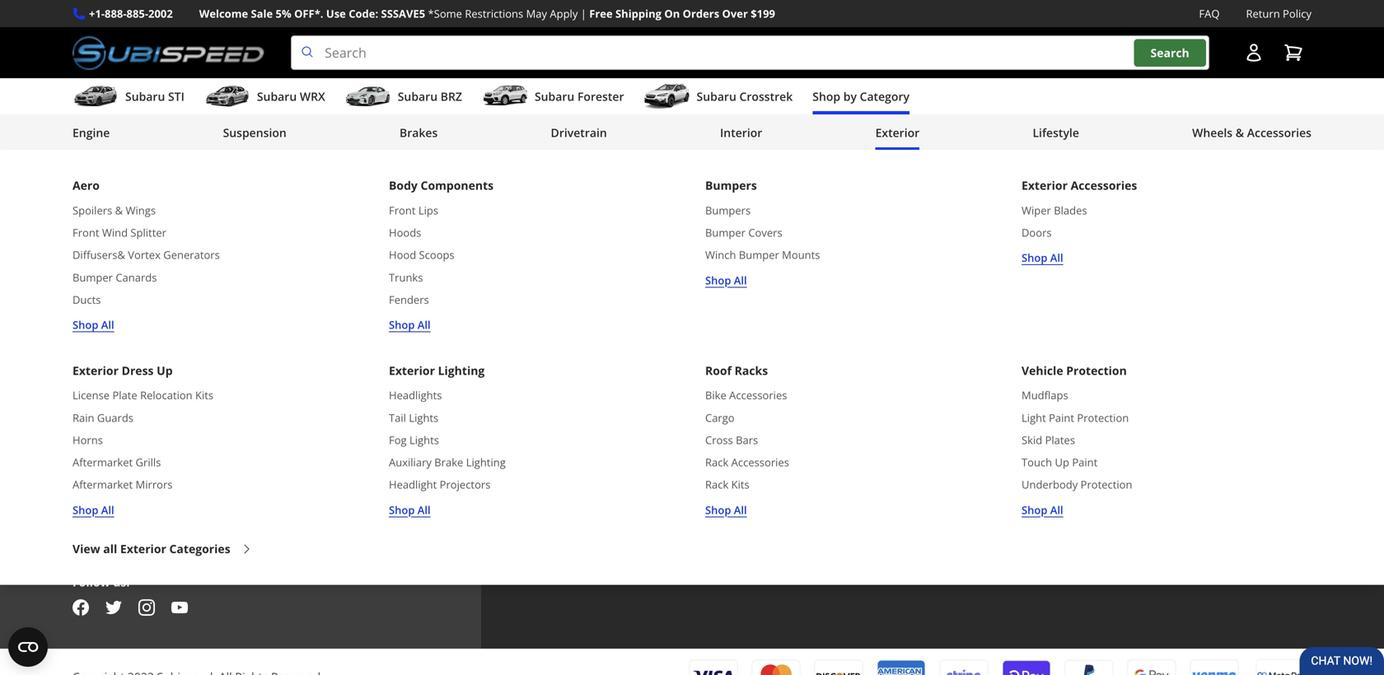 Task type: vqa. For each thing, say whether or not it's contained in the screenshot.
the bottommost $199
yes



Task type: locate. For each thing, give the bounding box(es) containing it.
shop all for exterior lighting
[[389, 503, 431, 518]]

shop for shop all button below the winch
[[706, 273, 731, 288]]

to inside become an official subispeed insider! subscribing to our email list means you'll be the first in line for exciting news, discounts, and more. let's get started!
[[380, 436, 393, 453]]

to down 'every'
[[267, 257, 278, 273]]

us for contact us
[[808, 371, 820, 386]]

& for wings
[[115, 203, 123, 218]]

0 vertical spatial aftermarket
[[73, 455, 133, 470]]

front wind splitter link
[[73, 224, 166, 242], [73, 224, 166, 242]]

covers
[[749, 225, 783, 240]]

orders left from
[[1155, 239, 1190, 254]]

bumper up ducts
[[73, 270, 113, 285]]

shop all link down ducts
[[73, 316, 114, 334]]

subaru left wrx
[[257, 89, 297, 104]]

exterior for exterior lighting
[[389, 363, 435, 379]]

shop all button down underbody on the right
[[1022, 502, 1064, 519]]

shop all button for exterior lighting
[[389, 502, 431, 519]]

$199 right 'over'
[[751, 6, 776, 21]]

cargo
[[706, 411, 735, 426]]

shop all down ducts
[[73, 318, 114, 333]]

mirrors
[[136, 478, 173, 493]]

welcome sale 5% off*. use code: sssave5 *some restrictions may apply | free shipping on orders over $199
[[199, 6, 776, 21]]

paint down plates
[[1073, 455, 1098, 470]]

1 rack from the top
[[706, 455, 729, 470]]

0 horizontal spatial us
[[808, 371, 820, 386]]

cross
[[706, 433, 733, 448]]

subaru up 'drivetrain'
[[535, 89, 575, 104]]

aftermarket down become
[[73, 455, 133, 470]]

|
[[581, 6, 587, 21]]

shop all for roof racks
[[706, 503, 747, 518]]

shop all button
[[1022, 249, 1064, 267], [706, 272, 747, 289], [73, 316, 114, 334], [389, 316, 431, 334], [73, 502, 114, 519], [389, 502, 431, 519], [706, 502, 747, 519], [1022, 502, 1064, 519]]

1 vertical spatial up
[[1055, 455, 1070, 470]]

1 horizontal spatial free
[[589, 6, 613, 21]]

trunks link
[[389, 269, 423, 286], [389, 269, 423, 286]]

exterior element
[[0, 150, 1385, 586]]

lighting
[[438, 363, 485, 379], [466, 455, 506, 470]]

0 vertical spatial lighting
[[438, 363, 485, 379]]

us right about
[[1029, 425, 1042, 439]]

body
[[389, 178, 418, 193]]

0 vertical spatial kits
[[195, 388, 214, 403]]

& inside dropdown button
[[1236, 125, 1245, 141]]

categories
[[169, 542, 230, 557]]

1 horizontal spatial &
[[1236, 125, 1245, 141]]

orders
[[530, 239, 565, 254], [1155, 239, 1190, 254]]

0 vertical spatial rack
[[706, 455, 729, 470]]

0 vertical spatial the
[[967, 239, 985, 254]]

$199 right over
[[595, 239, 621, 254]]

1 vertical spatial the
[[255, 457, 275, 475]]

shop all link down news,
[[73, 502, 114, 519]]

ducts
[[73, 292, 101, 307]]

you
[[312, 239, 332, 254]]

1 vertical spatial bumper
[[739, 248, 780, 263]]

one
[[1222, 239, 1243, 254]]

orders right on
[[530, 239, 565, 254]]

shop all link for body components
[[389, 316, 431, 334]]

all for exterior lighting
[[418, 503, 431, 518]]

up up relocation
[[157, 363, 173, 379]]

0 horizontal spatial up
[[157, 363, 173, 379]]

light paint protection link
[[1022, 409, 1129, 427], [1022, 409, 1129, 427]]

bumper canards link
[[73, 269, 157, 286], [73, 269, 157, 286]]

2 subispeed logo image from the top
[[73, 334, 265, 369]]

subaru
[[125, 89, 165, 104], [257, 89, 297, 104], [398, 89, 438, 104], [535, 89, 575, 104], [697, 89, 737, 104]]

touch
[[1022, 455, 1053, 470]]

subaru inside subaru forester dropdown button
[[535, 89, 575, 104]]

to left take
[[845, 239, 856, 254]]

cargo link
[[706, 409, 735, 427], [706, 409, 735, 427]]

skid plates link
[[1022, 432, 1076, 449], [1022, 432, 1076, 449]]

0 vertical spatial shipping
[[616, 6, 662, 21]]

0 horizontal spatial orders
[[530, 239, 565, 254]]

shop all down fenders
[[389, 318, 431, 333]]

the right the vehicle
[[967, 239, 985, 254]]

shop inside shop by category dropdown button
[[813, 89, 841, 104]]

shop all button down fenders
[[389, 316, 431, 334]]

venmo image
[[1190, 659, 1240, 676]]

protection down vehicle protection
[[1078, 411, 1129, 426]]

lighting up the headlights at the left
[[438, 363, 485, 379]]

1 horizontal spatial kits
[[732, 478, 750, 493]]

shop all down news,
[[73, 503, 114, 518]]

2 aftermarket from the top
[[73, 478, 133, 493]]

youtube logo image
[[171, 600, 188, 617]]

started!
[[298, 478, 346, 496]]

subispeed logo image down "2002"
[[73, 36, 265, 70]]

shop down ducts
[[73, 318, 98, 333]]

parts
[[814, 239, 842, 254]]

subaru inside subaru brz dropdown button
[[398, 89, 438, 104]]

1 vertical spatial protection
[[1078, 411, 1129, 426]]

blades
[[1054, 203, 1088, 218]]

facebook logo image
[[73, 600, 89, 617]]

up down plates
[[1055, 455, 1070, 470]]

shipping down contact
[[766, 398, 810, 413]]

subaru sti button
[[73, 82, 185, 115]]

racks
[[735, 363, 768, 379]]

horns link
[[73, 432, 103, 449], [73, 432, 103, 449]]

& right wheels
[[1236, 125, 1245, 141]]

1 vertical spatial subispeed logo image
[[73, 334, 265, 369]]

1 vertical spatial bumpers
[[706, 203, 751, 218]]

4 subaru from the left
[[535, 89, 575, 104]]

list
[[134, 457, 152, 475]]

shop down cross
[[706, 503, 731, 518]]

search button
[[1135, 39, 1206, 67]]

paint up plates
[[1049, 411, 1075, 426]]

splitter
[[131, 225, 166, 240]]

shop down underbody on the right
[[1022, 503, 1048, 518]]

up inside mudflaps light paint protection skid plates touch up paint underbody protection
[[1055, 455, 1070, 470]]

1 aftermarket from the top
[[73, 455, 133, 470]]

and up explore
[[182, 239, 203, 254]]

0 vertical spatial &
[[1236, 125, 1245, 141]]

1 horizontal spatial all
[[1139, 239, 1152, 254]]

shop all button down ducts
[[73, 316, 114, 334]]

protection right underbody on the right
[[1081, 478, 1133, 493]]

all up exterior dress up
[[101, 318, 114, 333]]

1 vertical spatial paint
[[1073, 455, 1098, 470]]

exterior down the category
[[876, 125, 920, 141]]

0 vertical spatial bumpers
[[706, 178, 757, 193]]

shop all button for exterior dress up
[[73, 502, 114, 519]]

search input field
[[291, 36, 1210, 70]]

1 vertical spatial kits
[[732, 478, 750, 493]]

0 vertical spatial $199
[[751, 6, 776, 21]]

button image
[[1245, 43, 1264, 63]]

and
[[182, 239, 203, 254], [1089, 239, 1109, 254], [177, 478, 201, 496]]

bumpers
[[706, 178, 757, 193], [706, 203, 751, 218]]

track and view all orders from one central hub
[[1057, 239, 1307, 254]]

Enter your email text field
[[73, 518, 415, 553]]

generators
[[163, 248, 220, 263]]

1 subaru from the left
[[125, 89, 165, 104]]

accessories inside dropdown button
[[1248, 125, 1312, 141]]

subaru inside subaru crosstrek dropdown button
[[697, 89, 737, 104]]

faq link
[[1200, 5, 1220, 22]]

bumpers for bumpers bumper covers winch bumper mounts
[[706, 203, 751, 218]]

about us link
[[996, 425, 1054, 439]]

visa image
[[689, 660, 738, 676]]

subaru left sti
[[125, 89, 165, 104]]

exterior dress up
[[73, 363, 173, 379]]

exterior up the headlights at the left
[[389, 363, 435, 379]]

subaru for subaru sti
[[125, 89, 165, 104]]

bumpers inside bumpers bumper covers winch bumper mounts
[[706, 203, 751, 218]]

spoilers & wings front wind splitter diffusers& vortex generators bumper canards ducts
[[73, 203, 220, 307]]

*some
[[428, 6, 462, 21]]

shop left by
[[813, 89, 841, 104]]

1 vertical spatial $199
[[595, 239, 621, 254]]

front
[[389, 203, 416, 218], [73, 225, 99, 240]]

0 horizontal spatial the
[[255, 457, 275, 475]]

bumper down covers
[[739, 248, 780, 263]]

shipping left on
[[616, 6, 662, 21]]

3 subaru from the left
[[398, 89, 438, 104]]

bumper inside spoilers & wings front wind splitter diffusers& vortex generators bumper canards ducts
[[73, 270, 113, 285]]

careers
[[996, 371, 1034, 386]]

2 subaru from the left
[[257, 89, 297, 104]]

shop all link down cross
[[706, 502, 747, 519]]

5 subaru from the left
[[697, 89, 737, 104]]

to inside exclusive rewards get exclusive offers and rewards every time you shop! plus, explore other ways to earn
[[267, 257, 278, 273]]

tail lights link
[[389, 409, 439, 427], [389, 409, 439, 427]]

and left view
[[1089, 239, 1109, 254]]

0 horizontal spatial $199
[[595, 239, 621, 254]]

1 vertical spatial aftermarket
[[73, 478, 133, 493]]

0 vertical spatial up
[[157, 363, 173, 379]]

2 bumpers from the top
[[706, 203, 751, 218]]

1 vertical spatial free
[[437, 239, 461, 254]]

shop for shop all button related to aero
[[73, 318, 98, 333]]

exterior up 'license' at the bottom of page
[[73, 363, 119, 379]]

front down spoilers
[[73, 225, 99, 240]]

sti
[[168, 89, 185, 104]]

mastercard image
[[752, 660, 801, 676]]

subaru up the interior
[[697, 89, 737, 104]]

shop all button for vehicle protection
[[1022, 502, 1064, 519]]

aftermarket down "email"
[[73, 478, 133, 493]]

means
[[155, 457, 197, 475]]

components
[[421, 178, 494, 193]]

subaru inside subaru wrx dropdown button
[[257, 89, 297, 104]]

other
[[205, 257, 234, 273]]

all for aero
[[101, 318, 114, 333]]

subispeed logo image
[[73, 36, 265, 70], [73, 334, 265, 369]]

shop all link for aero
[[73, 316, 114, 334]]

on
[[513, 239, 527, 254]]

bumpers down interior dropdown button
[[706, 178, 757, 193]]

to up exciting
[[380, 436, 393, 453]]

bumper up the winch
[[706, 225, 746, 240]]

0 vertical spatial us
[[808, 371, 820, 386]]

kits
[[195, 388, 214, 403], [732, 478, 750, 493]]

spoilers & wings link
[[73, 202, 156, 219], [73, 202, 156, 219]]

& inside spoilers & wings front wind splitter diffusers& vortex generators bumper canards ducts
[[115, 203, 123, 218]]

drivetrain
[[551, 125, 607, 141]]

accessories right wheels
[[1248, 125, 1312, 141]]

lights up auxiliary
[[410, 433, 439, 448]]

shop for shop all button related to exterior lighting
[[389, 503, 415, 518]]

1 vertical spatial lighting
[[466, 455, 506, 470]]

doors
[[1022, 225, 1052, 240]]

shop all down headlight
[[389, 503, 431, 518]]

hood
[[389, 248, 416, 263]]

0 vertical spatial front
[[389, 203, 416, 218]]

open widget image
[[8, 628, 48, 668]]

& left wings
[[115, 203, 123, 218]]

us up shipping link
[[808, 371, 820, 386]]

1 vertical spatial lights
[[410, 433, 439, 448]]

shop down the winch
[[706, 273, 731, 288]]

shop down fenders
[[389, 318, 415, 333]]

lighting up projectors on the left bottom of the page
[[466, 455, 506, 470]]

all down news,
[[101, 503, 114, 518]]

fenders link
[[389, 291, 429, 309], [389, 291, 429, 309]]

all down fenders
[[418, 318, 431, 333]]

shop all down underbody on the right
[[1022, 503, 1064, 518]]

a subaru forester thumbnail image image
[[482, 84, 528, 109]]

shop left 'custom-' on the right top of the page
[[726, 239, 754, 254]]

shop all link for roof racks
[[706, 502, 747, 519]]

exterior up wiper
[[1022, 178, 1068, 193]]

rack
[[706, 455, 729, 470], [706, 478, 729, 493]]

0 vertical spatial lights
[[409, 411, 439, 426]]

drivetrain button
[[551, 118, 607, 151]]

time
[[285, 239, 309, 254]]

rack accessories link
[[706, 454, 790, 472], [706, 454, 790, 472]]

shop all link down doors
[[1022, 249, 1064, 267]]

1 vertical spatial rack
[[706, 478, 729, 493]]

0 vertical spatial free
[[589, 6, 613, 21]]

all for body components
[[418, 318, 431, 333]]

0 horizontal spatial &
[[115, 203, 123, 218]]

bumpers up covers
[[706, 203, 751, 218]]

exterior for exterior accessories
[[1022, 178, 1068, 193]]

lighting inside headlights tail lights fog lights auxiliary brake lighting headlight projectors
[[466, 455, 506, 470]]

become
[[73, 436, 122, 453]]

mudflaps link
[[1022, 387, 1069, 404], [1022, 387, 1069, 404]]

1 vertical spatial front
[[73, 225, 99, 240]]

all down the bars
[[734, 503, 747, 518]]

1 horizontal spatial orders
[[1155, 239, 1190, 254]]

kits right relocation
[[195, 388, 214, 403]]

1 horizontal spatial shipping
[[766, 398, 810, 413]]

paypal image
[[1065, 659, 1114, 676]]

kits down the bars
[[732, 478, 750, 493]]

and down means
[[177, 478, 201, 496]]

subaru inside subaru sti dropdown button
[[125, 89, 165, 104]]

bumpers bumper covers winch bumper mounts
[[706, 203, 820, 263]]

front up hoods
[[389, 203, 416, 218]]

crosstrek
[[740, 89, 793, 104]]

1 vertical spatial shipping
[[766, 398, 810, 413]]

shop all button down headlight
[[389, 502, 431, 519]]

shop all link down underbody on the right
[[1022, 502, 1064, 519]]

shop all down cross
[[706, 503, 747, 518]]

subispeed logo image up relocation
[[73, 334, 265, 369]]

1 horizontal spatial front
[[389, 203, 416, 218]]

headlights tail lights fog lights auxiliary brake lighting headlight projectors
[[389, 388, 506, 493]]

headlights link
[[389, 387, 442, 404], [389, 387, 442, 404]]

shop all for body components
[[389, 318, 431, 333]]

shop all link down headlight
[[389, 502, 431, 519]]

1 vertical spatial us
[[1029, 425, 1042, 439]]

shop all button down news,
[[73, 502, 114, 519]]

shop all link for exterior lighting
[[389, 502, 431, 519]]

2 vertical spatial bumper
[[73, 270, 113, 285]]

shop down headlight
[[389, 503, 415, 518]]

bike accessories link
[[706, 387, 787, 404], [706, 387, 787, 404]]

shop all for aero
[[73, 318, 114, 333]]

0 horizontal spatial all
[[103, 542, 117, 557]]

and inside exclusive rewards get exclusive offers and rewards every time you shop! plus, explore other ways to earn
[[182, 239, 203, 254]]

1 vertical spatial all
[[103, 542, 117, 557]]

a subaru brz thumbnail image image
[[345, 84, 391, 109]]

exterior
[[876, 125, 920, 141], [1022, 178, 1068, 193], [73, 363, 119, 379], [389, 363, 435, 379], [120, 542, 166, 557]]

shop all button down doors
[[1022, 249, 1064, 267]]

an
[[126, 436, 141, 453]]

shop all button down cross
[[706, 502, 747, 519]]

from
[[1193, 239, 1219, 254]]

shop down news,
[[73, 503, 98, 518]]

suspension
[[223, 125, 287, 141]]

0 vertical spatial subispeed logo image
[[73, 36, 265, 70]]

lights down the headlights at the left
[[409, 411, 439, 426]]

0 horizontal spatial front
[[73, 225, 99, 240]]

be
[[236, 457, 251, 475]]

all down headlight
[[418, 503, 431, 518]]

all down underbody on the right
[[1051, 503, 1064, 518]]

1 horizontal spatial the
[[967, 239, 985, 254]]

1 vertical spatial &
[[115, 203, 123, 218]]

all down the winch
[[734, 273, 747, 288]]

free right |
[[589, 6, 613, 21]]

headlights
[[389, 388, 442, 403]]

paint
[[1049, 411, 1075, 426], [1073, 455, 1098, 470]]

kits inside license plate relocation kits rain guards horns aftermarket grills aftermarket mirrors
[[195, 388, 214, 403]]

free left shipping
[[437, 239, 461, 254]]

shop all link down fenders
[[389, 316, 431, 334]]

shop down doors
[[1022, 251, 1048, 265]]

0 horizontal spatial kits
[[195, 388, 214, 403]]

by
[[844, 89, 857, 104]]

1 horizontal spatial up
[[1055, 455, 1070, 470]]

1 horizontal spatial us
[[1029, 425, 1042, 439]]

shop all link for vehicle protection
[[1022, 502, 1064, 519]]

returns
[[766, 451, 805, 466]]

exciting
[[367, 457, 415, 475]]

subaru for subaru wrx
[[257, 89, 297, 104]]

1 bumpers from the top
[[706, 178, 757, 193]]

0 vertical spatial all
[[1139, 239, 1152, 254]]

and inside become an official subispeed insider! subscribing to our email list means you'll be the first in line for exciting news, discounts, and more. let's get started!
[[177, 478, 201, 496]]

the right be on the bottom left of the page
[[255, 457, 275, 475]]

subaru left brz
[[398, 89, 438, 104]]

amex image
[[877, 660, 926, 676]]



Task type: describe. For each thing, give the bounding box(es) containing it.
shop all link down the winch
[[706, 272, 747, 289]]

headlight
[[389, 478, 437, 493]]

next
[[830, 257, 854, 273]]

line
[[321, 457, 343, 475]]

googlepay image
[[1127, 659, 1177, 676]]

885-
[[127, 6, 148, 21]]

rewards
[[206, 214, 261, 232]]

contact us link
[[766, 371, 862, 386]]

guards
[[97, 411, 134, 426]]

search
[[1151, 45, 1190, 60]]

tail
[[389, 411, 406, 426]]

plates
[[1046, 433, 1076, 448]]

get
[[74, 239, 93, 254]]

lifestyle
[[1033, 125, 1080, 141]]

level
[[857, 257, 881, 273]]

twitter logo image
[[105, 600, 122, 617]]

roof
[[706, 363, 732, 379]]

shop for shop all button corresponding to roof racks
[[706, 503, 731, 518]]

off*.
[[294, 6, 323, 21]]

plate
[[112, 388, 137, 403]]

shop for shop all button related to exterior dress up
[[73, 503, 98, 518]]

newsletter
[[73, 394, 183, 421]]

shop inside 'shop custom-fit parts to take your vehicle to the next level'
[[726, 239, 754, 254]]

winch
[[706, 248, 736, 263]]

shop all button for aero
[[73, 316, 114, 334]]

+1-888-885-2002
[[89, 6, 173, 21]]

shop all button for body components
[[389, 316, 431, 334]]

front inside front lips hoods hood scoops trunks fenders
[[389, 203, 416, 218]]

the inside 'shop custom-fit parts to take your vehicle to the next level'
[[967, 239, 985, 254]]

accessories down the racks
[[730, 388, 787, 403]]

welcome
[[199, 6, 248, 21]]

bumpers for bumpers
[[706, 178, 757, 193]]

about us
[[996, 425, 1042, 439]]

2 vertical spatial protection
[[1081, 478, 1133, 493]]

stripe image
[[940, 660, 989, 676]]

subaru for subaru crosstrek
[[697, 89, 737, 104]]

in
[[306, 457, 317, 475]]

policy
[[1283, 6, 1312, 21]]

vortex
[[128, 248, 161, 263]]

contact us
[[766, 371, 820, 386]]

mudflaps
[[1022, 388, 1069, 403]]

all down doors
[[1051, 251, 1064, 265]]

us:
[[113, 575, 130, 591]]

careers link
[[996, 371, 1054, 386]]

a subaru wrx thumbnail image image
[[204, 84, 250, 109]]

explore
[[161, 257, 202, 273]]

front inside spoilers & wings front wind splitter diffusers& vortex generators bumper canards ducts
[[73, 225, 99, 240]]

hub
[[1286, 239, 1307, 254]]

shop all for vehicle protection
[[1022, 503, 1064, 518]]

rewards
[[206, 239, 249, 254]]

exterior for exterior
[[876, 125, 920, 141]]

shop all for exterior dress up
[[73, 503, 114, 518]]

earn
[[281, 257, 305, 273]]

lips
[[419, 203, 439, 218]]

aero
[[73, 178, 100, 193]]

shop for shop all button corresponding to body components
[[389, 318, 415, 333]]

our
[[73, 457, 94, 475]]

main element
[[0, 78, 1385, 586]]

0 vertical spatial bumper
[[706, 225, 746, 240]]

body components
[[389, 178, 494, 193]]

2 orders from the left
[[1155, 239, 1190, 254]]

insider!
[[257, 436, 302, 453]]

mudflaps light paint protection skid plates touch up paint underbody protection
[[1022, 388, 1133, 493]]

first
[[278, 457, 302, 475]]

exterior accessories
[[1022, 178, 1138, 193]]

suspension button
[[223, 118, 287, 151]]

shop all down the winch
[[706, 273, 747, 288]]

trunks
[[389, 270, 423, 285]]

0 vertical spatial protection
[[1067, 363, 1127, 379]]

all for roof racks
[[734, 503, 747, 518]]

exclusive
[[145, 214, 203, 232]]

all for vehicle protection
[[1051, 503, 1064, 518]]

+1-
[[89, 6, 105, 21]]

exterior for exterior dress up
[[73, 363, 119, 379]]

shop by category
[[813, 89, 910, 104]]

ways
[[237, 257, 264, 273]]

1 horizontal spatial $199
[[751, 6, 776, 21]]

restrictions
[[465, 6, 524, 21]]

subaru for subaru forester
[[535, 89, 575, 104]]

subaru wrx button
[[204, 82, 325, 115]]

subaru for subaru brz
[[398, 89, 438, 104]]

2 lights from the top
[[410, 433, 439, 448]]

a subaru crosstrek thumbnail image image
[[644, 84, 690, 109]]

to right the vehicle
[[953, 239, 964, 254]]

brake
[[435, 455, 463, 470]]

all for exterior dress up
[[101, 503, 114, 518]]

accessories up blades
[[1071, 178, 1138, 193]]

subaru sti
[[125, 89, 185, 104]]

subaru crosstrek button
[[644, 82, 793, 115]]

view
[[1112, 239, 1136, 254]]

shop for shop all button below doors
[[1022, 251, 1048, 265]]

1 orders from the left
[[530, 239, 565, 254]]

may
[[526, 6, 547, 21]]

2002
[[148, 6, 173, 21]]

shop all link for exterior dress up
[[73, 502, 114, 519]]

sale
[[251, 6, 273, 21]]

fit
[[800, 239, 811, 254]]

light
[[1022, 411, 1047, 426]]

wheels
[[1193, 125, 1233, 141]]

& for accessories
[[1236, 125, 1245, 141]]

0 horizontal spatial free
[[437, 239, 461, 254]]

accessories down the bars
[[732, 455, 790, 470]]

custom-
[[757, 239, 800, 254]]

metapay image
[[1258, 673, 1307, 676]]

follow
[[73, 575, 110, 591]]

exterior up us:
[[120, 542, 166, 557]]

official
[[145, 436, 185, 453]]

exclusive rewards get exclusive offers and rewards every time you shop! plus, explore other ways to earn
[[74, 214, 332, 273]]

your
[[885, 239, 910, 254]]

1 subispeed logo image from the top
[[73, 36, 265, 70]]

the inside become an official subispeed insider! subscribing to our email list means you'll be the first in line for exciting news, discounts, and more. let's get started!
[[255, 457, 275, 475]]

wheels & accessories button
[[1193, 118, 1312, 151]]

a collage of action shots of vehicles image
[[0, 0, 1385, 153]]

shop all down doors
[[1022, 251, 1064, 265]]

0 vertical spatial paint
[[1049, 411, 1075, 426]]

central
[[1246, 239, 1283, 254]]

diffusers&
[[73, 248, 125, 263]]

us for about us
[[1029, 425, 1042, 439]]

shoppay image
[[1002, 659, 1052, 676]]

orders
[[683, 6, 720, 21]]

free shipping on orders over $199
[[437, 239, 621, 254]]

subispeed
[[188, 436, 253, 453]]

shop all button for roof racks
[[706, 502, 747, 519]]

interior
[[720, 125, 763, 141]]

subaru forester button
[[482, 82, 624, 115]]

underbody
[[1022, 478, 1078, 493]]

instagram logo image
[[138, 600, 155, 617]]

every
[[252, 239, 282, 254]]

discover image
[[814, 660, 864, 676]]

exclusive
[[96, 239, 145, 254]]

all inside exterior element
[[103, 542, 117, 557]]

1 lights from the top
[[409, 411, 439, 426]]

shop for shop all button for vehicle protection
[[1022, 503, 1048, 518]]

kits inside bike accessories cargo cross bars rack accessories rack kits
[[732, 478, 750, 493]]

dress
[[122, 363, 154, 379]]

category
[[860, 89, 910, 104]]

relocation
[[140, 388, 193, 403]]

sssave5
[[381, 6, 425, 21]]

faq
[[1200, 6, 1220, 21]]

scoops
[[419, 248, 455, 263]]

shop all button down the winch
[[706, 272, 747, 289]]

more.
[[204, 478, 241, 496]]

a subaru sti thumbnail image image
[[73, 84, 119, 109]]

2 rack from the top
[[706, 478, 729, 493]]

offers
[[148, 239, 179, 254]]

0 horizontal spatial shipping
[[616, 6, 662, 21]]

bars
[[736, 433, 758, 448]]



